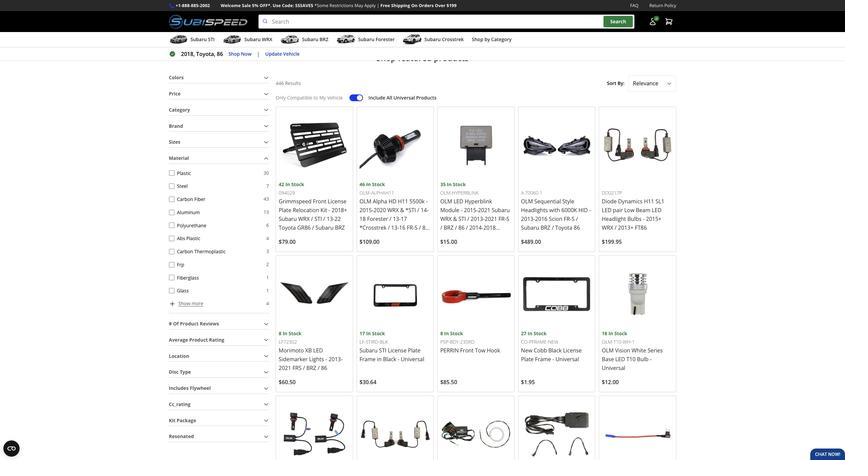 Task type: vqa. For each thing, say whether or not it's contained in the screenshot.


Task type: describe. For each thing, give the bounding box(es) containing it.
olm led h11 bulbs mkii compact (cree) - universal image
[[279, 399, 350, 460]]

094029
[[279, 190, 295, 196]]

+1-
[[176, 2, 182, 8]]

sti inside subaru sti dropdown button
[[208, 36, 215, 43]]

a subaru wrx thumbnail image image
[[223, 34, 242, 45]]

subaru crosstrek
[[424, 36, 464, 43]]

material
[[169, 155, 189, 161]]

stock for grimmspeed
[[291, 181, 304, 188]]

show more
[[178, 300, 203, 307]]

subaru forester
[[358, 36, 395, 43]]

+1-888-885-2002 link
[[176, 2, 210, 9]]

stock for t10-
[[614, 330, 627, 337]]

colors button
[[169, 73, 269, 83]]

a subaru forester thumbnail image image
[[337, 34, 355, 45]]

a subaru sti thumbnail image image
[[169, 34, 188, 45]]

17 in stock lf-stird-blk subaru sti license plate frame in black - universal
[[360, 330, 424, 363]]

- inside 46 in stock olm-alphah11 olm alpha hd h11 5500k - 2015-2020 wrx & *sti / 14- 18 forester / 13-17 *crosstrek / 13-16 fr-s / 86 / brz
[[426, 198, 428, 205]]

morimoto xbt rgb 80mm led halo rings image
[[440, 399, 512, 460]]

led up the 2015+
[[652, 207, 662, 214]]

1 for fiberglass
[[266, 274, 269, 281]]

shop for shop now
[[228, 51, 240, 57]]

86 inside olm sequential style headlights with 6000k hid - 2013-2016 scion fr-s / subaru brz / toyota 86
[[574, 224, 580, 232]]

35
[[440, 181, 446, 188]]

grimmspeed front license plate relocation kit - 2018+ subaru wrx / sti / 13-22 toyota gr86 / subaru brz image
[[279, 110, 350, 181]]

subaru inside dropdown button
[[190, 36, 207, 43]]

86 inside 35 in stock olm-hyperblink olm led hyperblink module - 2015-2021 subaru wrx & sti / 2013-2021 fr-s / brz / 86 / 2014-2018 forester / 2013-2017 crosstrek / 2012-2016 impreza / 2010-2014 outback
[[458, 224, 465, 232]]

scion
[[549, 215, 562, 223]]

all inside 'exterior accessories misc items shop all'
[[257, 31, 263, 37]]

1 for glass
[[266, 287, 269, 294]]

brz inside 46 in stock olm-alphah11 olm alpha hd h11 5500k - 2015-2020 wrx & *sti / 14- 18 forester / 13-17 *crosstrek / 13-16 fr-s / 86 / brz
[[363, 233, 373, 240]]

17 inside 46 in stock olm-alphah11 olm alpha hd h11 5500k - 2015-2020 wrx & *sti / 14- 18 forester / 13-17 *crosstrek / 13-16 fr-s / 86 / brz
[[401, 215, 407, 223]]

hook
[[487, 347, 500, 354]]

in for morimoto
[[283, 330, 287, 337]]

1 inside 18 in stock olm-t10-wh-1 olm vision white series base led t10 bulb - universal
[[632, 339, 635, 345]]

cc_rating
[[169, 401, 191, 408]]

grimmspeed
[[279, 198, 312, 205]]

marker
[[406, 12, 423, 19]]

blk
[[380, 339, 388, 345]]

2015- inside 46 in stock olm-alphah11 olm alpha hd h11 5500k - 2015-2020 wrx & *sti / 14- 18 forester / 13-17 *crosstrek / 13-16 fr-s / 86 / brz
[[360, 207, 374, 214]]

resonated
[[169, 433, 194, 440]]

cc_rating button
[[169, 399, 269, 410]]

13- right *crosstrek
[[391, 224, 399, 232]]

brz inside the 42 in stock 094029 grimmspeed front license plate relocation kit - 2018+ subaru wrx / sti / 13-22 toyota gr86 / subaru brz
[[335, 224, 345, 232]]

$85.50
[[440, 378, 457, 386]]

h11 inside diode dynamics h11 sl1 led pair low beam led headlight bulbs - 2015+ wrx / 2013+ ft86
[[644, 198, 654, 205]]

Carbon Fiber button
[[169, 197, 174, 202]]

fr- inside 35 in stock olm-hyperblink olm led hyperblink module - 2015-2021 subaru wrx & sti / 2013-2021 fr-s / brz / 86 / 2014-2018 forester / 2013-2017 crosstrek / 2012-2016 impreza / 2010-2014 outback
[[499, 215, 506, 223]]

shop inside 'exterior accessories misc items shop all'
[[244, 31, 256, 37]]

sl1
[[656, 198, 664, 205]]

lights inside marker lights link
[[425, 12, 439, 19]]

faq
[[630, 2, 639, 8]]

- inside 8 in stock lf72302 morimoto xb led sidemarker lights - 2013- 2021 frs / brz / 86
[[325, 355, 327, 363]]

stock for hyperblink
[[453, 181, 466, 188]]

- inside 18 in stock olm-t10-wh-1 olm vision white series base led t10 bulb - universal
[[650, 356, 652, 363]]

product inside "dropdown button"
[[189, 337, 208, 343]]

olm vision white series base led t10 bulb - universal image
[[602, 259, 673, 330]]

subaru inside "dropdown button"
[[358, 36, 374, 43]]

olm alpha hd h11 5500k - 2015-2020 wrx & *sti / 14-18 forester / 13-17 *crosstrek / 13-16 fr-s / 86 / brz image
[[360, 110, 431, 181]]

13- inside the 42 in stock 094029 grimmspeed front license plate relocation kit - 2018+ subaru wrx / sti / 13-22 toyota gr86 / subaru brz
[[327, 215, 335, 223]]

aluminum
[[177, 209, 200, 216]]

search
[[610, 18, 626, 25]]

235rd
[[460, 339, 475, 345]]

wrx inside dropdown button
[[262, 36, 272, 43]]

fiberglass
[[177, 274, 199, 281]]

0 horizontal spatial |
[[257, 50, 260, 58]]

carbon thermoplastic
[[177, 248, 226, 255]]

frame inside 17 in stock lf-stird-blk subaru sti license plate frame in black - universal
[[360, 355, 376, 363]]

return policy
[[649, 2, 676, 8]]

crosstrek inside 35 in stock olm-hyperblink olm led hyperblink module - 2015-2021 subaru wrx & sti / 2013-2021 fr-s / brz / 86 / 2014-2018 forester / 2013-2017 crosstrek / 2012-2016 impreza / 2010-2014 outback
[[440, 242, 464, 249]]

front inside 8 in stock psp-bdy-235rd perrin front tow hook
[[460, 347, 474, 354]]

in for stird-
[[366, 330, 371, 337]]

orders
[[419, 2, 434, 8]]

& for *sti
[[400, 207, 404, 214]]

2018
[[483, 224, 496, 232]]

kit package
[[169, 417, 196, 424]]

subaru forester button
[[337, 33, 395, 47]]

Fiberglass button
[[169, 275, 174, 280]]

# of product reviews
[[169, 321, 219, 327]]

headlights inside olm sequential style headlights with 6000k hid - 2013-2016 scion fr-s / subaru brz / toyota 86
[[521, 207, 548, 214]]

8 in stock lf72302 morimoto xb led sidemarker lights - 2013- 2021 frs / brz / 86
[[279, 330, 343, 372]]

1 vertical spatial plastic
[[186, 235, 200, 242]]

show
[[178, 300, 190, 307]]

2015- inside 35 in stock olm-hyperblink olm led hyperblink module - 2015-2021 subaru wrx & sti / 2013-2021 fr-s / brz / 86 / 2014-2018 forester / 2013-2017 crosstrek / 2012-2016 impreza / 2010-2014 outback
[[464, 207, 478, 214]]

policy
[[665, 2, 676, 8]]

brz inside dropdown button
[[320, 36, 328, 43]]

lf-
[[360, 339, 366, 345]]

8 for bdy-
[[440, 330, 443, 337]]

co-
[[521, 339, 529, 345]]

free
[[380, 2, 390, 8]]

$199
[[447, 2, 457, 8]]

2 4 from the top
[[266, 300, 269, 307]]

2013- inside olm sequential style headlights with 6000k hid - 2013-2016 scion fr-s / subaru brz / toyota 86
[[521, 215, 535, 223]]

olm sequential style headlights with 6000k hid - 2013-2016 scion fr-s / subaru brz / toyota 86 image
[[521, 110, 592, 181]]

olm inside olm sequential style headlights with 6000k hid - 2013-2016 scion fr-s / subaru brz / toyota 86
[[521, 198, 533, 205]]

brz inside olm sequential style headlights with 6000k hid - 2013-2016 scion fr-s / subaru brz / toyota 86
[[541, 224, 551, 232]]

in for t10-
[[609, 330, 613, 337]]

2017
[[480, 233, 493, 240]]

kit package button
[[169, 416, 269, 426]]

over
[[435, 2, 445, 8]]

86 right toyota,
[[217, 50, 223, 58]]

46 in stock olm-alphah11 olm alpha hd h11 5500k - 2015-2020 wrx & *sti / 14- 18 forester / 13-17 *crosstrek / 13-16 fr-s / 86 / brz
[[360, 181, 429, 240]]

select... image
[[667, 81, 672, 86]]

a.70060.1
[[521, 190, 542, 196]]

18 inside 46 in stock olm-alphah11 olm alpha hd h11 5500k - 2015-2020 wrx & *sti / 14- 18 forester / 13-17 *crosstrek / 13-16 fr-s / 86 / brz
[[360, 215, 366, 223]]

relocation
[[293, 207, 319, 214]]

frame inside 27 in stock co-pframe-new new cobb black license plate frame - universal
[[535, 355, 551, 363]]

forester inside 35 in stock olm-hyperblink olm led hyperblink module - 2015-2021 subaru wrx & sti / 2013-2021 fr-s / brz / 86 / 2014-2018 forester / 2013-2017 crosstrek / 2012-2016 impreza / 2010-2014 outback
[[440, 233, 461, 240]]

0 vertical spatial plastic
[[177, 170, 191, 176]]

86 inside 8 in stock lf72302 morimoto xb led sidemarker lights - 2013- 2021 frs / brz / 86
[[321, 364, 327, 372]]

base
[[602, 356, 614, 363]]

sizes button
[[169, 137, 269, 147]]

shop for shop featured products
[[376, 52, 396, 64]]

- inside 35 in stock olm-hyperblink olm led hyperblink module - 2015-2021 subaru wrx & sti / 2013-2021 fr-s / brz / 86 / 2014-2018 forester / 2013-2017 crosstrek / 2012-2016 impreza / 2010-2014 outback
[[461, 207, 463, 214]]

2014
[[480, 250, 492, 258]]

brz inside 35 in stock olm-hyperblink olm led hyperblink module - 2015-2021 subaru wrx & sti / 2013-2021 fr-s / brz / 86 / 2014-2018 forester / 2013-2017 crosstrek / 2012-2016 impreza / 2010-2014 outback
[[444, 224, 454, 232]]

add a fuse w/ fuse (atm) image
[[602, 399, 673, 460]]

stock for morimoto
[[289, 330, 302, 337]]

new
[[521, 347, 532, 354]]

0 vertical spatial headlights
[[325, 12, 351, 19]]

18 in stock olm-t10-wh-1 olm vision white series base led t10 bulb - universal
[[602, 330, 663, 372]]

type
[[180, 369, 191, 375]]

frs
[[293, 364, 302, 372]]

subaru inside olm sequential style headlights with 6000k hid - 2013-2016 scion fr-s / subaru brz / toyota 86
[[521, 224, 539, 232]]

brand button
[[169, 121, 269, 131]]

*some restrictions may apply | free shipping on orders over $199
[[314, 2, 457, 8]]

sti inside 35 in stock olm-hyperblink olm led hyperblink module - 2015-2021 subaru wrx & sti / 2013-2021 fr-s / brz / 86 / 2014-2018 forester / 2013-2017 crosstrek / 2012-2016 impreza / 2010-2014 outback
[[459, 215, 466, 223]]

2015+
[[646, 215, 662, 223]]

subaru inside 'dropdown button'
[[424, 36, 441, 43]]

brz inside 8 in stock lf72302 morimoto xb led sidemarker lights - 2013- 2021 frs / brz / 86
[[306, 364, 316, 372]]

apply
[[364, 2, 376, 8]]

lighting
[[509, 12, 528, 19]]

8 in stock psp-bdy-235rd perrin front tow hook
[[440, 330, 500, 354]]

kit inside the 42 in stock 094029 grimmspeed front license plate relocation kit - 2018+ subaru wrx / sti / 13-22 toyota gr86 / subaru brz
[[321, 207, 327, 214]]

2020
[[374, 207, 386, 214]]

olm sequential style headlights with 6000k hid - 2013-2016 scion fr-s / subaru brz / toyota 86
[[521, 198, 591, 232]]

fr- inside 46 in stock olm-alphah11 olm alpha hd h11 5500k - 2015-2020 wrx & *sti / 14- 18 forester / 13-17 *crosstrek / 13-16 fr-s / 86 / brz
[[407, 224, 415, 232]]

lf72302
[[279, 339, 297, 345]]

2016 inside olm sequential style headlights with 6000k hid - 2013-2016 scion fr-s / subaru brz / toyota 86
[[535, 215, 548, 223]]

a subaru brz thumbnail image image
[[280, 34, 299, 45]]

abs
[[177, 235, 185, 242]]

13- up 16
[[393, 215, 401, 223]]

446 results
[[276, 80, 301, 86]]

a subaru crosstrek thumbnail image image
[[403, 34, 422, 45]]

universal left products
[[394, 94, 415, 101]]

wrx inside diode dynamics h11 sl1 led pair low beam led headlight bulbs - 2015+ wrx / 2013+ ft86
[[602, 224, 613, 232]]

$60.50
[[279, 378, 296, 386]]

888-
[[182, 2, 191, 8]]

location
[[169, 353, 189, 359]]

universal inside 27 in stock co-pframe-new new cobb black license plate frame - universal
[[556, 355, 579, 363]]

shop now
[[228, 51, 252, 57]]

43
[[264, 196, 269, 202]]

license inside 17 in stock lf-stird-blk subaru sti license plate frame in black - universal
[[388, 347, 407, 354]]

- inside olm sequential style headlights with 6000k hid - 2013-2016 scion fr-s / subaru brz / toyota 86
[[589, 207, 591, 214]]

Abs Plastic button
[[169, 236, 174, 241]]

gr86
[[297, 224, 311, 232]]

2018,
[[181, 50, 195, 58]]

product inside dropdown button
[[180, 321, 199, 327]]

diode dynamics h11 sl1 led pair low beam led headlight bulbs - 2015+ wrx / 2013+ ft86
[[602, 198, 664, 232]]

vehicle inside the update vehicle button
[[283, 51, 300, 57]]

plate inside 27 in stock co-pframe-new new cobb black license plate frame - universal
[[521, 355, 534, 363]]

13
[[264, 209, 269, 215]]

$1.95
[[521, 378, 535, 386]]

auxiliary lighting
[[486, 12, 528, 19]]

- inside diode dynamics h11 sl1 led pair low beam led headlight bulbs - 2015+ wrx / 2013+ ft86
[[643, 215, 645, 223]]

subaru wrx
[[244, 36, 272, 43]]

- inside 27 in stock co-pframe-new new cobb black license plate frame - universal
[[553, 355, 554, 363]]

shop for shop by category
[[472, 36, 483, 43]]

exterior
[[230, 12, 249, 19]]

olm inside 46 in stock olm-alphah11 olm alpha hd h11 5500k - 2015-2020 wrx & *sti / 14- 18 forester / 13-17 *crosstrek / 13-16 fr-s / 86 / brz
[[360, 198, 371, 205]]

in for bdy-
[[444, 330, 449, 337]]

6000k
[[562, 207, 577, 214]]

forester inside "dropdown button"
[[376, 36, 395, 43]]

subaru brz
[[302, 36, 328, 43]]

sti inside 17 in stock lf-stird-blk subaru sti license plate frame in black - universal
[[379, 347, 387, 354]]

Polyurethane button
[[169, 223, 174, 228]]

abs plastic
[[177, 235, 200, 242]]

stock for stird-
[[372, 330, 385, 337]]

includes flywheel
[[169, 385, 211, 391]]

package
[[177, 417, 196, 424]]



Task type: locate. For each thing, give the bounding box(es) containing it.
0 horizontal spatial frame
[[360, 355, 376, 363]]

subaru right a subaru forester thumbnail image
[[358, 36, 374, 43]]

subaru down stird-
[[360, 347, 378, 354]]

0 vertical spatial lights
[[425, 12, 439, 19]]

auxiliary lighting link
[[486, 9, 528, 19]]

2021 for olm led hyperblink module - 2015-2021 subaru wrx & sti / 2013-2021 fr-s / brz / 86 / 2014-2018 forester / 2013-2017 crosstrek / 2012-2016 impreza / 2010-2014 outback
[[478, 207, 490, 214]]

brz left a subaru forester thumbnail image
[[320, 36, 328, 43]]

forester
[[376, 36, 395, 43], [367, 215, 388, 223], [440, 233, 461, 240]]

compatible
[[287, 94, 312, 101]]

1 horizontal spatial all
[[387, 94, 392, 101]]

all down the items
[[257, 31, 263, 37]]

0 horizontal spatial license
[[328, 198, 347, 205]]

subaru
[[190, 36, 207, 43], [244, 36, 261, 43], [302, 36, 318, 43], [358, 36, 374, 43], [424, 36, 441, 43], [492, 207, 510, 214], [279, 215, 297, 223], [316, 224, 334, 232], [521, 224, 539, 232], [360, 347, 378, 354]]

white
[[632, 347, 646, 354]]

now
[[241, 51, 252, 57]]

black inside 17 in stock lf-stird-blk subaru sti license plate frame in black - universal
[[383, 355, 396, 363]]

stock for bdy-
[[450, 330, 463, 337]]

1 horizontal spatial vehicle
[[327, 94, 343, 101]]

open widget image
[[3, 441, 20, 457]]

carbon
[[177, 196, 193, 202], [177, 248, 193, 255]]

- down beam
[[643, 215, 645, 223]]

alpha
[[373, 198, 387, 205]]

olm up base
[[602, 347, 614, 354]]

led inside 35 in stock olm-hyperblink olm led hyperblink module - 2015-2021 subaru wrx & sti / 2013-2021 fr-s / brz / 86 / 2014-2018 forester / 2013-2017 crosstrek / 2012-2016 impreza / 2010-2014 outback
[[454, 198, 463, 205]]

1 horizontal spatial 2016
[[535, 215, 548, 223]]

in for alphah11
[[366, 181, 371, 188]]

toyota inside the 42 in stock 094029 grimmspeed front license plate relocation kit - 2018+ subaru wrx / sti / 13-22 toyota gr86 / subaru brz
[[279, 224, 296, 232]]

toyota inside olm sequential style headlights with 6000k hid - 2013-2016 scion fr-s / subaru brz / toyota 86
[[555, 224, 572, 232]]

0 horizontal spatial headlights
[[325, 12, 351, 19]]

0 horizontal spatial toyota
[[279, 224, 296, 232]]

1 vertical spatial &
[[453, 215, 457, 223]]

subaru up 2018
[[492, 207, 510, 214]]

0 vertical spatial 1
[[266, 274, 269, 281]]

olm
[[360, 198, 371, 205], [440, 198, 452, 205], [521, 198, 533, 205], [602, 347, 614, 354]]

in inside 46 in stock olm-alphah11 olm alpha hd h11 5500k - 2015-2020 wrx & *sti / 14- 18 forester / 13-17 *crosstrek / 13-16 fr-s / 86 / brz
[[366, 181, 371, 188]]

olm left alpha
[[360, 198, 371, 205]]

Select... button
[[629, 75, 676, 92]]

my
[[319, 94, 326, 101]]

stock inside 35 in stock olm-hyperblink olm led hyperblink module - 2015-2021 subaru wrx & sti / 2013-2021 fr-s / brz / 86 / 2014-2018 forester / 2013-2017 crosstrek / 2012-2016 impreza / 2010-2014 outback
[[453, 181, 466, 188]]

headlights down restrictions
[[325, 12, 351, 19]]

2 vertical spatial forester
[[440, 233, 461, 240]]

subaru down grimmspeed
[[279, 215, 297, 223]]

0 horizontal spatial 17
[[360, 330, 365, 337]]

toyota
[[279, 224, 296, 232], [555, 224, 572, 232]]

product right 'of'
[[180, 321, 199, 327]]

1 vertical spatial 4
[[266, 300, 269, 307]]

license
[[328, 198, 347, 205], [388, 347, 407, 354], [563, 347, 582, 354]]

2015- down alpha
[[360, 207, 374, 214]]

8 up psp-
[[440, 330, 443, 337]]

headlights down sequential
[[521, 207, 548, 214]]

17 up 16
[[401, 215, 407, 223]]

0 vertical spatial carbon
[[177, 196, 193, 202]]

17
[[401, 215, 407, 223], [360, 330, 365, 337]]

forester inside 46 in stock olm-alphah11 olm alpha hd h11 5500k - 2015-2020 wrx & *sti / 14- 18 forester / 13-17 *crosstrek / 13-16 fr-s / 86 / brz
[[367, 215, 388, 223]]

olm-
[[360, 190, 371, 196], [440, 190, 452, 196], [602, 339, 614, 345]]

1 horizontal spatial front
[[460, 347, 474, 354]]

perrin
[[440, 347, 459, 354]]

brz up $15.00
[[444, 224, 454, 232]]

search input field
[[258, 15, 634, 29]]

0 horizontal spatial plate
[[279, 207, 291, 214]]

sort
[[607, 80, 616, 86]]

1 vertical spatial 1
[[266, 287, 269, 294]]

hyperblink
[[452, 190, 479, 196]]

license inside 27 in stock co-pframe-new new cobb black license plate frame - universal
[[563, 347, 582, 354]]

fr- inside olm sequential style headlights with 6000k hid - 2013-2016 scion fr-s / subaru brz / toyota 86
[[564, 215, 572, 223]]

headlights
[[325, 12, 351, 19], [521, 207, 548, 214]]

bulbs
[[628, 215, 642, 223]]

universal inside 18 in stock olm-t10-wh-1 olm vision white series base led t10 bulb - universal
[[602, 364, 625, 372]]

olm up "module"
[[440, 198, 452, 205]]

kit left 2018+
[[321, 207, 327, 214]]

led down hyperblink
[[454, 198, 463, 205]]

- up 14-
[[426, 198, 428, 205]]

new cobb black license plate frame - universal image
[[521, 259, 592, 330]]

2016 left scion
[[535, 215, 548, 223]]

in inside 8 in stock lf72302 morimoto xb led sidemarker lights - 2013- 2021 frs / brz / 86
[[283, 330, 287, 337]]

0 horizontal spatial 2016
[[483, 242, 496, 249]]

2016 down 2017
[[483, 242, 496, 249]]

universal down 'new'
[[556, 355, 579, 363]]

2021 up 2018
[[485, 215, 497, 223]]

in
[[377, 355, 382, 363]]

black right in
[[383, 355, 396, 363]]

2 horizontal spatial fr-
[[564, 215, 572, 223]]

| left free
[[377, 2, 379, 8]]

olm led hyperblink module - 2015-2021 subaru wrx & sti / 2013-2021 fr-s / brz / 86 / 2014-2018 forester / 2013-2017 crosstrek / 2012-2016 impreza / 2010-2014 outback image
[[440, 110, 512, 181]]

subaru sti license plate frame in black - universal image
[[360, 259, 431, 330]]

1 vertical spatial 18
[[602, 330, 607, 337]]

forester down 2020
[[367, 215, 388, 223]]

Carbon Thermoplastic button
[[169, 249, 174, 254]]

1 horizontal spatial h11
[[644, 198, 654, 205]]

2 horizontal spatial license
[[563, 347, 582, 354]]

1 vertical spatial product
[[189, 337, 208, 343]]

cobb
[[534, 347, 547, 354]]

0 horizontal spatial s
[[415, 224, 418, 232]]

2 vertical spatial 1
[[632, 339, 635, 345]]

2013-
[[471, 215, 485, 223], [521, 215, 535, 223], [466, 233, 480, 240], [329, 355, 343, 363]]

subaru up 2018, toyota, 86
[[190, 36, 207, 43]]

dd0217p
[[602, 190, 622, 196]]

0 vertical spatial |
[[377, 2, 379, 8]]

subaru sti
[[190, 36, 215, 43]]

42
[[279, 181, 284, 188]]

2 horizontal spatial s
[[572, 215, 575, 223]]

in right 42
[[285, 181, 290, 188]]

18 inside 18 in stock olm-t10-wh-1 olm vision white series base led t10 bulb - universal
[[602, 330, 607, 337]]

1 horizontal spatial olm-
[[440, 190, 452, 196]]

sort by:
[[607, 80, 625, 86]]

headlight
[[602, 215, 626, 223]]

subaru right a subaru brz thumbnail image
[[302, 36, 318, 43]]

subaru right 'gr86'
[[316, 224, 334, 232]]

8 inside 8 in stock psp-bdy-235rd perrin front tow hook
[[440, 330, 443, 337]]

olm inside 35 in stock olm-hyperblink olm led hyperblink module - 2015-2021 subaru wrx & sti / 2013-2021 fr-s / brz / 86 / 2014-2018 forester / 2013-2017 crosstrek / 2012-2016 impreza / 2010-2014 outback
[[440, 198, 452, 205]]

1 horizontal spatial |
[[377, 2, 379, 8]]

& inside 46 in stock olm-alphah11 olm alpha hd h11 5500k - 2015-2020 wrx & *sti / 14- 18 forester / 13-17 *crosstrek / 13-16 fr-s / 86 / brz
[[400, 207, 404, 214]]

2021 inside 8 in stock lf72302 morimoto xb led sidemarker lights - 2013- 2021 frs / brz / 86
[[279, 364, 291, 372]]

0 horizontal spatial olm-
[[360, 190, 371, 196]]

crosstrek inside 'dropdown button'
[[442, 36, 464, 43]]

1 4 from the top
[[266, 235, 269, 241]]

*crosstrek
[[360, 224, 387, 232]]

46
[[360, 181, 365, 188]]

1 vertical spatial forester
[[367, 215, 388, 223]]

8 up 'lf72302'
[[279, 330, 281, 337]]

1 vertical spatial black
[[383, 355, 396, 363]]

price button
[[169, 89, 269, 99]]

category
[[491, 36, 512, 43]]

polyurethane
[[177, 222, 206, 229]]

olm- for olm led hyperblink module - 2015-2021 subaru wrx & sti / 2013-2021 fr-s / brz / 86 / 2014-2018 forester / 2013-2017 crosstrek / 2012-2016 impreza / 2010-2014 outback
[[440, 190, 452, 196]]

Plastic button
[[169, 170, 174, 176]]

13- down 2018+
[[327, 215, 335, 223]]

0 vertical spatial black
[[548, 347, 562, 354]]

subispeed logo image
[[169, 15, 248, 29]]

$15.00
[[440, 238, 457, 246]]

olm- for olm vision white series base led t10 bulb - universal
[[602, 339, 614, 345]]

in inside 17 in stock lf-stird-blk subaru sti license plate frame in black - universal
[[366, 330, 371, 337]]

Steel button
[[169, 184, 174, 189]]

disc type
[[169, 369, 191, 375]]

universal inside 17 in stock lf-stird-blk subaru sti license plate frame in black - universal
[[401, 355, 424, 363]]

plastic
[[177, 170, 191, 176], [186, 235, 200, 242]]

1 horizontal spatial fr-
[[499, 215, 506, 223]]

subaru down misc items link
[[244, 36, 261, 43]]

olm- down 35
[[440, 190, 452, 196]]

/ inside diode dynamics h11 sl1 led pair low beam led headlight bulbs - 2015+ wrx / 2013+ ft86
[[615, 224, 617, 232]]

27
[[521, 330, 527, 337]]

- right sidemarker
[[325, 355, 327, 363]]

lights inside 8 in stock lf72302 morimoto xb led sidemarker lights - 2013- 2021 frs / brz / 86
[[309, 355, 324, 363]]

shop down subaru forester
[[376, 52, 396, 64]]

black
[[548, 347, 562, 354], [383, 355, 396, 363]]

1 vertical spatial carbon
[[177, 248, 193, 255]]

plastic right abs
[[186, 235, 200, 242]]

material button
[[169, 153, 269, 164]]

0 horizontal spatial lights
[[309, 355, 324, 363]]

|
[[377, 2, 379, 8], [257, 50, 260, 58]]

sidemarker
[[279, 355, 308, 363]]

include all universal products
[[369, 94, 437, 101]]

2010-
[[466, 250, 480, 258]]

in for grimmspeed
[[285, 181, 290, 188]]

in for pframe-
[[528, 330, 532, 337]]

2015- down hyperblink
[[464, 207, 478, 214]]

carbon right 'carbon thermoplastic' 'button'
[[177, 248, 193, 255]]

8 inside 8 in stock lf72302 morimoto xb led sidemarker lights - 2013- 2021 frs / brz / 86
[[279, 330, 281, 337]]

1 horizontal spatial 2015-
[[464, 207, 478, 214]]

dynamics
[[618, 198, 643, 205]]

olm- down "46"
[[360, 190, 371, 196]]

wrx up the update
[[262, 36, 272, 43]]

2 vertical spatial 2021
[[279, 364, 291, 372]]

2 vertical spatial plate
[[521, 355, 534, 363]]

stock for alphah11
[[372, 181, 385, 188]]

1 horizontal spatial s
[[506, 215, 509, 223]]

0 vertical spatial 4
[[266, 235, 269, 241]]

stock up pframe-
[[534, 330, 547, 337]]

86 down 14-
[[422, 224, 429, 232]]

0 horizontal spatial kit
[[169, 417, 175, 424]]

0 horizontal spatial 18
[[360, 215, 366, 223]]

86 right frs
[[321, 364, 327, 372]]

0 vertical spatial 18
[[360, 215, 366, 223]]

1 vertical spatial kit
[[169, 417, 175, 424]]

& inside 35 in stock olm-hyperblink olm led hyperblink module - 2015-2021 subaru wrx & sti / 2013-2021 fr-s / brz / 86 / 2014-2018 forester / 2013-2017 crosstrek / 2012-2016 impreza / 2010-2014 outback
[[453, 215, 457, 223]]

sti down relocation
[[314, 215, 322, 223]]

led right xb
[[313, 347, 323, 354]]

0 vertical spatial forester
[[376, 36, 395, 43]]

wrx inside the 42 in stock 094029 grimmspeed front license plate relocation kit - 2018+ subaru wrx / sti / 13-22 toyota gr86 / subaru brz
[[298, 215, 310, 223]]

- right hid at the right top
[[589, 207, 591, 214]]

shop down misc items link
[[244, 31, 256, 37]]

stock inside 8 in stock lf72302 morimoto xb led sidemarker lights - 2013- 2021 frs / brz / 86
[[289, 330, 302, 337]]

0 vertical spatial &
[[400, 207, 404, 214]]

Aluminum button
[[169, 210, 174, 215]]

0 vertical spatial front
[[313, 198, 326, 205]]

- right in
[[398, 355, 399, 363]]

0 vertical spatial 2021
[[478, 207, 490, 214]]

sti down "module"
[[459, 215, 466, 223]]

in up stird-
[[366, 330, 371, 337]]

in for hyperblink
[[447, 181, 452, 188]]

1 horizontal spatial kit
[[321, 207, 327, 214]]

stock up t10-
[[614, 330, 627, 337]]

plate inside 17 in stock lf-stird-blk subaru sti license plate frame in black - universal
[[408, 347, 421, 354]]

1 2015- from the left
[[360, 207, 374, 214]]

& left *sti
[[400, 207, 404, 214]]

1 vertical spatial front
[[460, 347, 474, 354]]

$489.00
[[521, 238, 541, 246]]

license down the blk
[[388, 347, 407, 354]]

vehicle right my
[[327, 94, 343, 101]]

stock inside the 42 in stock 094029 grimmspeed front license plate relocation kit - 2018+ subaru wrx / sti / 13-22 toyota gr86 / subaru brz
[[291, 181, 304, 188]]

button image
[[649, 18, 657, 26]]

carbon for carbon thermoplastic
[[177, 248, 193, 255]]

1 vertical spatial 2021
[[485, 215, 497, 223]]

1 vertical spatial 17
[[360, 330, 365, 337]]

14-
[[421, 207, 429, 214]]

- down 'new'
[[553, 355, 554, 363]]

stock inside 18 in stock olm-t10-wh-1 olm vision white series base led t10 bulb - universal
[[614, 330, 627, 337]]

sizes
[[169, 139, 180, 145]]

product
[[180, 321, 199, 327], [189, 337, 208, 343]]

0 horizontal spatial all
[[257, 31, 263, 37]]

led inside 18 in stock olm-t10-wh-1 olm vision white series base led t10 bulb - universal
[[615, 356, 625, 363]]

wrx for grimmspeed front license plate relocation kit - 2018+ subaru wrx / sti / 13-22 toyota gr86 / subaru brz
[[298, 215, 310, 223]]

1 vertical spatial 2016
[[483, 242, 496, 249]]

27 in stock co-pframe-new new cobb black license plate frame - universal
[[521, 330, 582, 363]]

stock up alphah11
[[372, 181, 385, 188]]

universal down base
[[602, 364, 625, 372]]

0 vertical spatial plate
[[279, 207, 291, 214]]

morimoto xbt rgbw bluetooth controller (5 wire) image
[[521, 399, 592, 460]]

diode dynamics 9005 sl1 high beam led headlight bulbs - 2015+ wrx / 2013+ ft86 image
[[360, 399, 431, 460]]

xb
[[305, 347, 312, 354]]

olm- inside 35 in stock olm-hyperblink olm led hyperblink module - 2015-2021 subaru wrx & sti / 2013-2021 fr-s / brz / 86 / 2014-2018 forester / 2013-2017 crosstrek / 2012-2016 impreza / 2010-2014 outback
[[440, 190, 452, 196]]

2021 down hyperblink
[[478, 207, 490, 214]]

2 8 from the left
[[440, 330, 443, 337]]

stock for pframe-
[[534, 330, 547, 337]]

1 toyota from the left
[[279, 224, 296, 232]]

2021 for morimoto xb led sidemarker lights - 2013- 2021 frs / brz / 86
[[279, 364, 291, 372]]

shipping
[[391, 2, 410, 8]]

average product rating
[[169, 337, 224, 343]]

show more button
[[169, 300, 203, 308]]

1 8 from the left
[[279, 330, 281, 337]]

1 frame from the left
[[360, 355, 376, 363]]

license right the cobb
[[563, 347, 582, 354]]

$12.00
[[602, 378, 619, 386]]

sssave5
[[295, 2, 313, 8]]

in up psp-
[[444, 330, 449, 337]]

+1-888-885-2002
[[176, 2, 210, 8]]

0 vertical spatial product
[[180, 321, 199, 327]]

shop now link
[[228, 50, 252, 58]]

2 frame from the left
[[535, 355, 551, 363]]

olm down a.70060.1
[[521, 198, 533, 205]]

0 horizontal spatial fr-
[[407, 224, 415, 232]]

1 horizontal spatial plate
[[408, 347, 421, 354]]

17 inside 17 in stock lf-stird-blk subaru sti license plate frame in black - universal
[[360, 330, 365, 337]]

wrx
[[262, 36, 272, 43], [387, 207, 399, 214], [298, 215, 310, 223], [440, 215, 452, 223], [602, 224, 613, 232]]

1 horizontal spatial frame
[[535, 355, 551, 363]]

stock up hyperblink
[[453, 181, 466, 188]]

0 vertical spatial vehicle
[[283, 51, 300, 57]]

0 horizontal spatial black
[[383, 355, 396, 363]]

2 h11 from the left
[[644, 198, 654, 205]]

subaru inside 35 in stock olm-hyperblink olm led hyperblink module - 2015-2021 subaru wrx & sti / 2013-2021 fr-s / brz / 86 / 2014-2018 forester / 2013-2017 crosstrek / 2012-2016 impreza / 2010-2014 outback
[[492, 207, 510, 214]]

license up 2018+
[[328, 198, 347, 205]]

flywheel
[[190, 385, 211, 391]]

| right now
[[257, 50, 260, 58]]

wrx up 'gr86'
[[298, 215, 310, 223]]

glass
[[177, 288, 189, 294]]

subaru wrx button
[[223, 33, 272, 47]]

0 vertical spatial kit
[[321, 207, 327, 214]]

6
[[266, 222, 269, 228]]

0 horizontal spatial vehicle
[[283, 51, 300, 57]]

0 horizontal spatial h11
[[398, 198, 408, 205]]

category button
[[169, 105, 269, 115]]

series
[[648, 347, 663, 354]]

led down "diode"
[[602, 207, 612, 214]]

pair
[[613, 207, 623, 214]]

stock up 'lf72302'
[[289, 330, 302, 337]]

18 up *crosstrek
[[360, 215, 366, 223]]

1 carbon from the top
[[177, 196, 193, 202]]

stock
[[291, 181, 304, 188], [372, 181, 385, 188], [453, 181, 466, 188], [289, 330, 302, 337], [372, 330, 385, 337], [450, 330, 463, 337], [534, 330, 547, 337], [614, 330, 627, 337]]

in right 27
[[528, 330, 532, 337]]

1 vertical spatial plate
[[408, 347, 421, 354]]

license inside the 42 in stock 094029 grimmspeed front license plate relocation kit - 2018+ subaru wrx / sti / 13-22 toyota gr86 / subaru brz
[[328, 198, 347, 205]]

stock inside 27 in stock co-pframe-new new cobb black license plate frame - universal
[[534, 330, 547, 337]]

2 toyota from the left
[[555, 224, 572, 232]]

in right 35
[[447, 181, 452, 188]]

18 up base
[[602, 330, 607, 337]]

stock up the 094029
[[291, 181, 304, 188]]

2021
[[478, 207, 490, 214], [485, 215, 497, 223], [279, 364, 291, 372]]

toyota up "$79.00"
[[279, 224, 296, 232]]

885-
[[191, 2, 200, 8]]

h11 inside 46 in stock olm-alphah11 olm alpha hd h11 5500k - 2015-2020 wrx & *sti / 14- 18 forester / 13-17 *crosstrek / 13-16 fr-s / 86 / brz
[[398, 198, 408, 205]]

black inside 27 in stock co-pframe-new new cobb black license plate frame - universal
[[548, 347, 562, 354]]

86 left "2014-"
[[458, 224, 465, 232]]

wrx for olm led hyperblink module - 2015-2021 subaru wrx & sti / 2013-2021 fr-s / brz / 86 / 2014-2018 forester / 2013-2017 crosstrek / 2012-2016 impreza / 2010-2014 outback
[[440, 215, 452, 223]]

1 horizontal spatial &
[[453, 215, 457, 223]]

2 horizontal spatial olm-
[[602, 339, 614, 345]]

22
[[335, 215, 341, 223]]

sequential
[[534, 198, 561, 205]]

0 horizontal spatial &
[[400, 207, 404, 214]]

wrx for olm alpha hd h11 5500k - 2015-2020 wrx & *sti / 14- 18 forester / 13-17 *crosstrek / 13-16 fr-s / 86 / brz
[[387, 207, 399, 214]]

update
[[265, 51, 282, 57]]

4
[[266, 235, 269, 241], [266, 300, 269, 307]]

only compatible to my vehicle
[[276, 94, 343, 101]]

subaru inside 17 in stock lf-stird-blk subaru sti license plate frame in black - universal
[[360, 347, 378, 354]]

stock inside 17 in stock lf-stird-blk subaru sti license plate frame in black - universal
[[372, 330, 385, 337]]

0 vertical spatial 2016
[[535, 215, 548, 223]]

Frp button
[[169, 262, 174, 267]]

& for sti
[[453, 215, 457, 223]]

2016 inside 35 in stock olm-hyperblink olm led hyperblink module - 2015-2021 subaru wrx & sti / 2013-2021 fr-s / brz / 86 / 2014-2018 forester / 2013-2017 crosstrek / 2012-2016 impreza / 2010-2014 outback
[[483, 242, 496, 249]]

in inside 18 in stock olm-t10-wh-1 olm vision white series base led t10 bulb - universal
[[609, 330, 613, 337]]

2013- inside 8 in stock lf72302 morimoto xb led sidemarker lights - 2013- 2021 frs / brz / 86
[[329, 355, 343, 363]]

s inside olm sequential style headlights with 6000k hid - 2013-2016 scion fr-s / subaru brz / toyota 86
[[572, 215, 575, 223]]

- inside the 42 in stock 094029 grimmspeed front license plate relocation kit - 2018+ subaru wrx / sti / 13-22 toyota gr86 / subaru brz
[[329, 207, 330, 214]]

0 vertical spatial 17
[[401, 215, 407, 223]]

all right include
[[387, 94, 392, 101]]

frame down the cobb
[[535, 355, 551, 363]]

lights down xb
[[309, 355, 324, 363]]

olm- for olm alpha hd h11 5500k - 2015-2020 wrx & *sti / 14- 18 forester / 13-17 *crosstrek / 13-16 fr-s / 86 / brz
[[360, 190, 371, 196]]

diode dynamics h11 sl1 led pair low beam led headlight bulbs - 2015+ wrx / 2013+ ft86 image
[[602, 110, 673, 181]]

led inside 8 in stock lf72302 morimoto xb led sidemarker lights - 2013- 2021 frs / brz / 86
[[313, 347, 323, 354]]

0 vertical spatial crosstrek
[[442, 36, 464, 43]]

forester left a subaru crosstrek thumbnail image
[[376, 36, 395, 43]]

1 horizontal spatial toyota
[[555, 224, 572, 232]]

- right the bulb at the bottom of the page
[[650, 356, 652, 363]]

carbon for carbon fiber
[[177, 196, 193, 202]]

marker lights link
[[406, 9, 439, 19]]

brz down scion
[[541, 224, 551, 232]]

1 vertical spatial vehicle
[[327, 94, 343, 101]]

8 for morimoto
[[279, 330, 281, 337]]

Glass button
[[169, 288, 174, 294]]

in inside 8 in stock psp-bdy-235rd perrin front tow hook
[[444, 330, 449, 337]]

s inside 35 in stock olm-hyperblink olm led hyperblink module - 2015-2021 subaru wrx & sti / 2013-2021 fr-s / brz / 86 / 2014-2018 forester / 2013-2017 crosstrek / 2012-2016 impreza / 2010-2014 outback
[[506, 215, 509, 223]]

sti inside the 42 in stock 094029 grimmspeed front license plate relocation kit - 2018+ subaru wrx / sti / 13-22 toyota gr86 / subaru brz
[[314, 215, 322, 223]]

carbon fiber
[[177, 196, 205, 202]]

2 carbon from the top
[[177, 248, 193, 255]]

1 vertical spatial headlights
[[521, 207, 548, 214]]

hid
[[579, 207, 588, 214]]

1 vertical spatial all
[[387, 94, 392, 101]]

brz down *crosstrek
[[363, 233, 373, 240]]

1 horizontal spatial 18
[[602, 330, 607, 337]]

olm- inside 18 in stock olm-t10-wh-1 olm vision white series base led t10 bulb - universal
[[602, 339, 614, 345]]

1 vertical spatial lights
[[309, 355, 324, 363]]

$109.00
[[360, 238, 380, 246]]

front down 235rd
[[460, 347, 474, 354]]

in up 'lf72302'
[[283, 330, 287, 337]]

brz right frs
[[306, 364, 316, 372]]

results
[[285, 80, 301, 86]]

morimoto xb led sidemarker lights - 2013-2021 frs / brz / 86 image
[[279, 259, 350, 330]]

plate inside the 42 in stock 094029 grimmspeed front license plate relocation kit - 2018+ subaru wrx / sti / 13-22 toyota gr86 / subaru brz
[[279, 207, 291, 214]]

1 h11 from the left
[[398, 198, 408, 205]]

0 horizontal spatial 2015-
[[360, 207, 374, 214]]

in up base
[[609, 330, 613, 337]]

42 in stock 094029 grimmspeed front license plate relocation kit - 2018+ subaru wrx / sti / 13-22 toyota gr86 / subaru brz
[[279, 181, 347, 232]]

olm inside 18 in stock olm-t10-wh-1 olm vision white series base led t10 bulb - universal
[[602, 347, 614, 354]]

front inside the 42 in stock 094029 grimmspeed front license plate relocation kit - 2018+ subaru wrx / sti / 13-22 toyota gr86 / subaru brz
[[313, 198, 326, 205]]

of
[[173, 321, 179, 327]]

0 horizontal spatial front
[[313, 198, 326, 205]]

kit left package
[[169, 417, 175, 424]]

perrin front tow hook image
[[440, 259, 512, 330]]

shop left now
[[228, 51, 240, 57]]

1 horizontal spatial license
[[388, 347, 407, 354]]

fr-
[[499, 215, 506, 223], [564, 215, 572, 223], [407, 224, 415, 232]]

front up relocation
[[313, 198, 326, 205]]

subaru right a subaru crosstrek thumbnail image
[[424, 36, 441, 43]]

- inside 17 in stock lf-stird-blk subaru sti license plate frame in black - universal
[[398, 355, 399, 363]]

olm- inside 46 in stock olm-alphah11 olm alpha hd h11 5500k - 2015-2020 wrx & *sti / 14- 18 forester / 13-17 *crosstrek / 13-16 fr-s / 86 / brz
[[360, 190, 371, 196]]

crosstrek up impreza at right
[[440, 242, 464, 249]]

0 vertical spatial all
[[257, 31, 263, 37]]

frame left in
[[360, 355, 376, 363]]

86 inside 46 in stock olm-alphah11 olm alpha hd h11 5500k - 2015-2020 wrx & *sti / 14- 18 forester / 13-17 *crosstrek / 13-16 fr-s / 86 / brz
[[422, 224, 429, 232]]

s inside 46 in stock olm-alphah11 olm alpha hd h11 5500k - 2015-2020 wrx & *sti / 14- 18 forester / 13-17 *crosstrek / 13-16 fr-s / 86 / brz
[[415, 224, 418, 232]]

colors
[[169, 74, 184, 81]]

1 horizontal spatial 17
[[401, 215, 407, 223]]

2
[[266, 261, 269, 268]]

subaru sti button
[[169, 33, 215, 47]]

0 horizontal spatial 8
[[279, 330, 281, 337]]

t10-
[[614, 339, 623, 345]]

update vehicle
[[265, 51, 300, 57]]

kit inside dropdown button
[[169, 417, 175, 424]]

in right "46"
[[366, 181, 371, 188]]

1 horizontal spatial 8
[[440, 330, 443, 337]]

1 horizontal spatial headlights
[[521, 207, 548, 214]]

stock inside 46 in stock olm-alphah11 olm alpha hd h11 5500k - 2015-2020 wrx & *sti / 14- 18 forester / 13-17 *crosstrek / 13-16 fr-s / 86 / brz
[[372, 181, 385, 188]]

in inside 27 in stock co-pframe-new new cobb black license plate frame - universal
[[528, 330, 532, 337]]

1 horizontal spatial lights
[[425, 12, 439, 19]]

2 2015- from the left
[[464, 207, 478, 214]]

shop inside dropdown button
[[472, 36, 483, 43]]

h11 right hd
[[398, 198, 408, 205]]

bumpers
[[581, 12, 602, 19]]

1 vertical spatial |
[[257, 50, 260, 58]]

1 vertical spatial crosstrek
[[440, 242, 464, 249]]

2 horizontal spatial plate
[[521, 355, 534, 363]]

diode
[[602, 198, 617, 205]]

carbon down steel
[[177, 196, 193, 202]]

beam
[[636, 207, 651, 214]]

1 horizontal spatial black
[[548, 347, 562, 354]]



